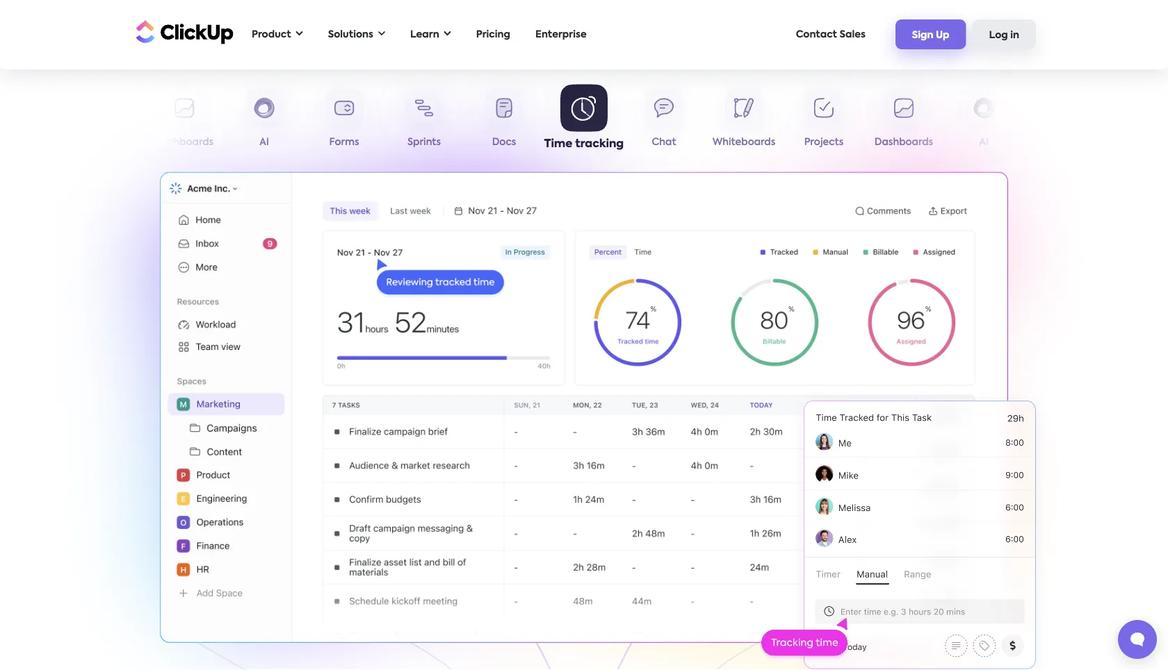 Task type: vqa. For each thing, say whether or not it's contained in the screenshot.
2nd 'Time tracking' button from right
no



Task type: describe. For each thing, give the bounding box(es) containing it.
sprints
[[407, 138, 441, 147]]

2 forms button from the left
[[1024, 89, 1104, 153]]

solutions button
[[321, 20, 392, 49]]

1 forms from the left
[[329, 138, 359, 147]]

log
[[989, 30, 1008, 40]]

product button
[[245, 20, 310, 49]]

up
[[936, 30, 949, 40]]

sign
[[912, 30, 933, 40]]

2 forms from the left
[[1049, 138, 1079, 147]]

sign up
[[912, 30, 949, 40]]

ai for second ai button from the right
[[259, 138, 269, 147]]

2 projects button from the left
[[784, 89, 864, 153]]

contact
[[796, 30, 837, 39]]

2 ai button from the left
[[944, 89, 1024, 153]]

in
[[1010, 30, 1019, 40]]

1 dashboards from the left
[[155, 138, 214, 147]]

clickup image
[[132, 19, 234, 45]]

tracking
[[575, 138, 624, 149]]

contact sales link
[[789, 20, 872, 49]]

pricing link
[[469, 20, 517, 49]]

enterprise
[[535, 30, 587, 39]]

product
[[252, 30, 291, 39]]

whiteboards button
[[704, 89, 784, 153]]

pricing
[[476, 30, 510, 39]]

sprints button
[[384, 89, 464, 153]]

1 forms button from the left
[[304, 89, 384, 153]]

1 projects from the left
[[85, 138, 124, 147]]



Task type: locate. For each thing, give the bounding box(es) containing it.
1 dashboards button from the left
[[144, 89, 224, 153]]

1 horizontal spatial projects button
[[784, 89, 864, 153]]

sales
[[840, 30, 866, 39]]

time tracking button
[[544, 84, 624, 153]]

ai for second ai button from the left
[[979, 138, 989, 147]]

2 projects from the left
[[804, 138, 844, 147]]

solutions
[[328, 30, 373, 39]]

time
[[544, 138, 572, 149]]

1 horizontal spatial forms
[[1049, 138, 1079, 147]]

dashboards
[[155, 138, 214, 147], [875, 138, 933, 147]]

0 horizontal spatial forms
[[329, 138, 359, 147]]

0 horizontal spatial dashboards
[[155, 138, 214, 147]]

0 horizontal spatial projects button
[[64, 89, 144, 153]]

0 horizontal spatial ai button
[[224, 89, 304, 153]]

log in link
[[972, 20, 1036, 49]]

0 horizontal spatial forms button
[[304, 89, 384, 153]]

0 horizontal spatial ai
[[259, 138, 269, 147]]

ai button
[[224, 89, 304, 153], [944, 89, 1024, 153]]

projects
[[85, 138, 124, 147], [804, 138, 844, 147]]

whiteboards
[[712, 138, 775, 147]]

chat button
[[624, 89, 704, 153]]

1 ai button from the left
[[224, 89, 304, 153]]

1 horizontal spatial dashboards button
[[864, 89, 944, 153]]

1 horizontal spatial ai button
[[944, 89, 1024, 153]]

docs button
[[464, 89, 544, 153]]

ai
[[259, 138, 269, 147], [979, 138, 989, 147]]

time tracking image
[[160, 172, 1008, 644], [758, 385, 1053, 671]]

1 ai from the left
[[259, 138, 269, 147]]

0 horizontal spatial dashboards button
[[144, 89, 224, 153]]

1 horizontal spatial dashboards
[[875, 138, 933, 147]]

1 horizontal spatial ai
[[979, 138, 989, 147]]

enterprise link
[[528, 20, 594, 49]]

dashboards button
[[144, 89, 224, 153], [864, 89, 944, 153]]

docs
[[492, 138, 516, 147]]

2 ai from the left
[[979, 138, 989, 147]]

learn button
[[403, 20, 458, 49]]

1 horizontal spatial forms button
[[1024, 89, 1104, 153]]

sign up button
[[895, 20, 966, 49]]

time tracking
[[544, 138, 624, 149]]

1 projects button from the left
[[64, 89, 144, 153]]

1 horizontal spatial projects
[[804, 138, 844, 147]]

contact sales
[[796, 30, 866, 39]]

2 dashboards from the left
[[875, 138, 933, 147]]

log in
[[989, 30, 1019, 40]]

chat
[[652, 138, 676, 147]]

forms button
[[304, 89, 384, 153], [1024, 89, 1104, 153]]

0 horizontal spatial projects
[[85, 138, 124, 147]]

projects button
[[64, 89, 144, 153], [784, 89, 864, 153]]

learn
[[410, 30, 439, 39]]

2 dashboards button from the left
[[864, 89, 944, 153]]

forms
[[329, 138, 359, 147], [1049, 138, 1079, 147]]



